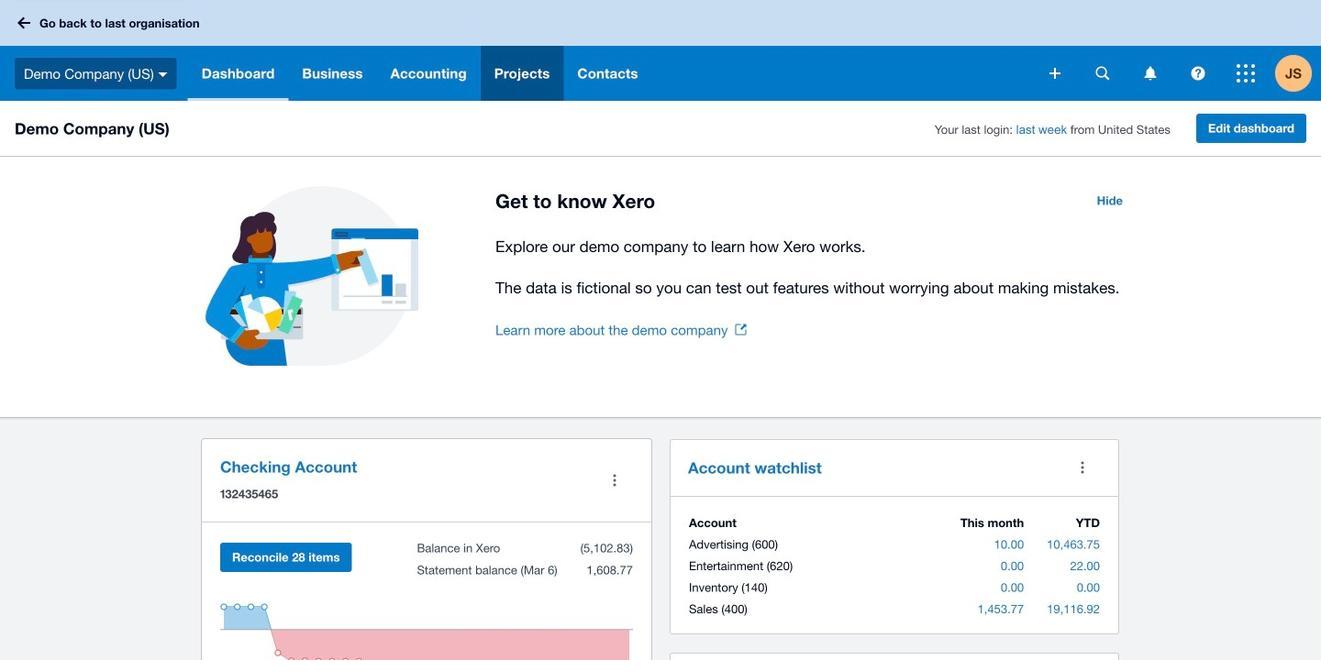 Task type: locate. For each thing, give the bounding box(es) containing it.
svg image
[[1237, 64, 1255, 83], [1096, 67, 1110, 80], [1145, 67, 1157, 80]]

manage menu toggle image
[[596, 462, 633, 499]]

banner
[[0, 0, 1321, 101]]

intro banner body element
[[495, 234, 1134, 301]]

svg image
[[17, 17, 30, 29], [1191, 67, 1205, 80], [1050, 68, 1061, 79], [158, 72, 168, 77]]

0 horizontal spatial svg image
[[1096, 67, 1110, 80]]



Task type: vqa. For each thing, say whether or not it's contained in the screenshot.
svg icon
yes



Task type: describe. For each thing, give the bounding box(es) containing it.
1 horizontal spatial svg image
[[1145, 67, 1157, 80]]

2 horizontal spatial svg image
[[1237, 64, 1255, 83]]



